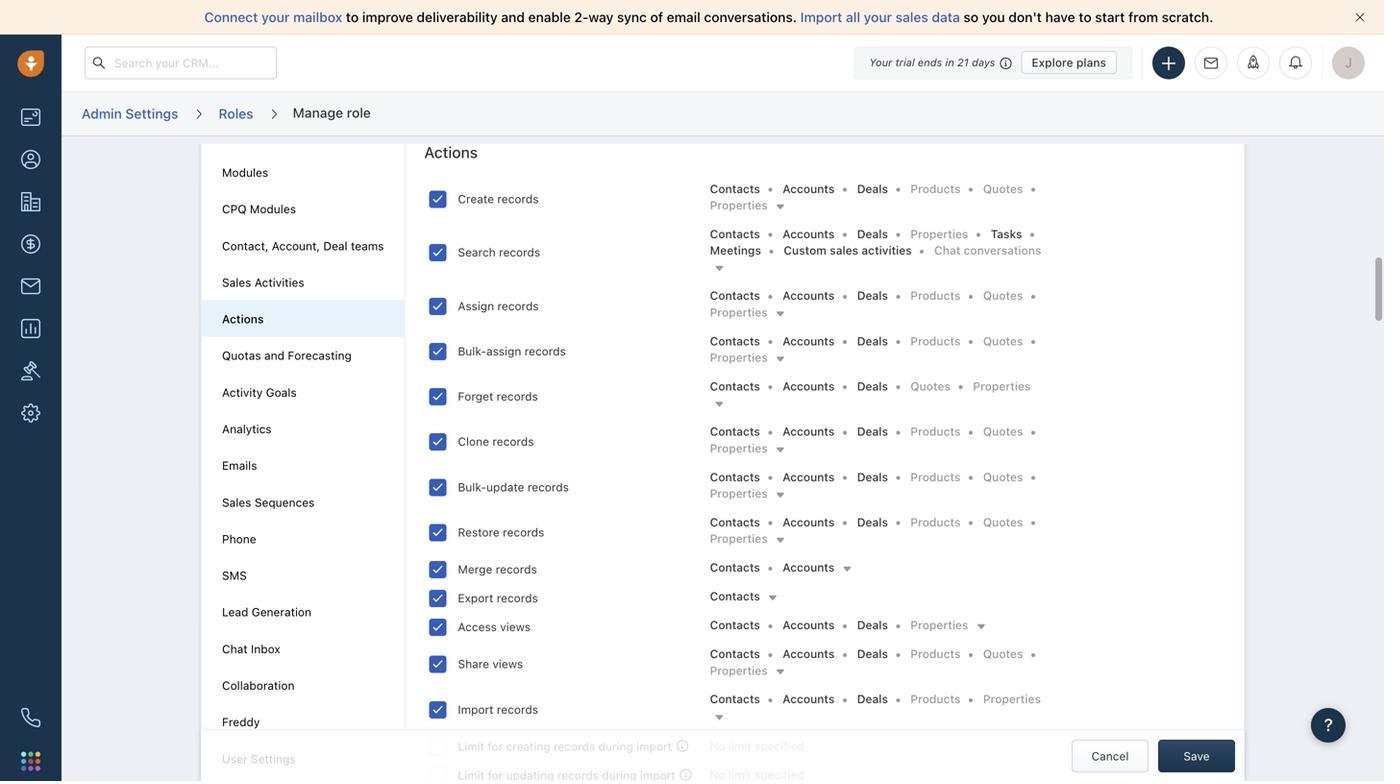 Task type: describe. For each thing, give the bounding box(es) containing it.
all
[[846, 9, 861, 25]]

admin settings link
[[81, 99, 179, 129]]

contacts for share views
[[710, 648, 760, 661]]

bulk- for assign
[[458, 345, 487, 358]]

quotes for bulk-assign records
[[983, 334, 1024, 348]]

export records
[[458, 592, 538, 605]]

Search your CRM... text field
[[85, 47, 277, 79]]

deals for restore records
[[857, 516, 888, 529]]

contacts for forget records
[[710, 380, 760, 393]]

quotes for restore records
[[983, 516, 1024, 529]]

21
[[958, 56, 969, 69]]

roles
[[219, 106, 253, 121]]

create records
[[458, 192, 539, 206]]

sales for sales activities
[[222, 276, 251, 289]]

12 accounts from the top
[[783, 693, 835, 706]]

search
[[458, 246, 496, 259]]

creating
[[506, 740, 551, 754]]

so
[[964, 9, 979, 25]]

accounts for assign records
[[783, 289, 835, 303]]

products for restore records
[[911, 516, 961, 529]]

limit
[[729, 740, 752, 753]]

analytics link
[[222, 423, 272, 436]]

update
[[487, 481, 524, 494]]

accounts for restore records
[[783, 516, 835, 529]]

accounts for forget records
[[783, 380, 835, 393]]

0 horizontal spatial import
[[458, 703, 494, 717]]

days
[[972, 56, 996, 69]]

accounts for access views
[[783, 619, 835, 632]]

records for create records
[[497, 192, 539, 206]]

inbox
[[251, 643, 280, 656]]

clone
[[458, 435, 489, 449]]

properties image
[[21, 362, 40, 381]]

activity
[[222, 386, 263, 399]]

quotes for bulk-update records
[[983, 470, 1024, 484]]

tasks
[[991, 227, 1023, 241]]

records for forget records
[[497, 390, 538, 403]]

records for merge records
[[496, 563, 537, 577]]

data
[[932, 9, 960, 25]]

sales sequences
[[222, 496, 315, 509]]

quotes for create records
[[983, 182, 1024, 195]]

accounts for clone records
[[783, 425, 835, 439]]

contact, account, deal teams link
[[222, 239, 384, 253]]

analytics
[[222, 423, 272, 436]]

sequences
[[255, 496, 315, 509]]

share
[[458, 658, 489, 671]]

assign
[[458, 299, 494, 313]]

lead generation
[[222, 606, 312, 619]]

0 horizontal spatial sales
[[830, 244, 859, 257]]

views for share views
[[493, 658, 523, 671]]

deals for bulk-assign records
[[857, 334, 888, 348]]

products for bulk-assign records
[[911, 334, 961, 348]]

0 vertical spatial import
[[801, 9, 843, 25]]

sms link
[[222, 569, 247, 583]]

user settings
[[222, 753, 296, 766]]

quotas
[[222, 349, 261, 363]]

contacts for clone records
[[710, 425, 760, 439]]

explore plans
[[1032, 56, 1107, 69]]

email
[[667, 9, 701, 25]]

records for export records
[[497, 592, 538, 605]]

bulk- for update
[[458, 481, 487, 494]]

deals for forget records
[[857, 380, 888, 393]]

0 vertical spatial and
[[501, 9, 525, 25]]

records for restore records
[[503, 526, 544, 539]]

quotes for share views
[[983, 648, 1024, 661]]

13 contacts from the top
[[710, 693, 760, 706]]

quotes properties for share views
[[710, 648, 1024, 678]]

0 vertical spatial actions
[[424, 143, 478, 162]]

phone link
[[222, 533, 256, 546]]

export
[[458, 592, 494, 605]]

lead generation link
[[222, 606, 312, 619]]

user settings link
[[222, 753, 296, 766]]

quotes for assign records
[[983, 289, 1024, 303]]

activity goals link
[[222, 386, 297, 399]]

contacts for create records
[[710, 182, 760, 195]]

teams
[[351, 239, 384, 253]]

search records
[[458, 246, 541, 259]]

forget
[[458, 390, 494, 403]]

activities
[[862, 244, 912, 257]]

records for assign records
[[498, 299, 539, 313]]

sales activities link
[[222, 276, 304, 289]]

freddy
[[222, 716, 260, 729]]

quotes for clone records
[[983, 425, 1024, 439]]

bulk-update records
[[458, 481, 569, 494]]

views for access views
[[500, 621, 531, 634]]

clone records
[[458, 435, 534, 449]]

8 products from the top
[[911, 693, 961, 706]]

1 vertical spatial and
[[264, 349, 285, 363]]

records left during
[[554, 740, 595, 754]]

improve
[[362, 9, 413, 25]]

explore plans link
[[1022, 51, 1117, 74]]

access views
[[458, 621, 531, 634]]

emails link
[[222, 459, 257, 473]]

activities
[[255, 276, 304, 289]]

connect
[[204, 9, 258, 25]]

tasks meetings
[[710, 227, 1023, 257]]

cpq modules link
[[222, 203, 296, 216]]

contacts for assign records
[[710, 289, 760, 303]]

mailbox
[[293, 9, 342, 25]]

products for assign records
[[911, 289, 961, 303]]

lead
[[222, 606, 248, 619]]

save button
[[1159, 740, 1236, 773]]

deals for search records
[[857, 227, 888, 241]]

connect your mailbox to improve deliverability and enable 2-way sync of email conversations. import all your sales data so you don't have to start from scratch.
[[204, 9, 1214, 25]]

products for share views
[[911, 648, 961, 661]]

during
[[599, 740, 633, 754]]

2 to from the left
[[1079, 9, 1092, 25]]

admin settings
[[82, 106, 178, 121]]

collaboration
[[222, 679, 295, 693]]

11 deals from the top
[[857, 693, 888, 706]]

meetings
[[710, 244, 761, 257]]

conversations
[[964, 244, 1042, 257]]

chat conversations
[[935, 244, 1042, 257]]

cancel button
[[1072, 740, 1149, 773]]

what's new image
[[1247, 55, 1261, 69]]

activity goals
[[222, 386, 297, 399]]

forecasting
[[288, 349, 352, 363]]

merge records
[[458, 563, 537, 577]]

assign
[[487, 345, 521, 358]]

trial
[[896, 56, 915, 69]]

goals
[[266, 386, 297, 399]]

don't
[[1009, 9, 1042, 25]]

user
[[222, 753, 248, 766]]

explore
[[1032, 56, 1074, 69]]

no
[[710, 740, 726, 753]]

save
[[1184, 750, 1210, 763]]

your trial ends in 21 days
[[870, 56, 996, 69]]

deliverability
[[417, 9, 498, 25]]

cpq modules
[[222, 203, 296, 216]]

1 your from the left
[[262, 9, 290, 25]]



Task type: vqa. For each thing, say whether or not it's contained in the screenshot.
ic_arrow_down image
no



Task type: locate. For each thing, give the bounding box(es) containing it.
9 deals from the top
[[857, 619, 888, 632]]

7 contacts from the top
[[710, 470, 760, 484]]

limit for creating records during import
[[458, 740, 672, 754]]

sales up phone
[[222, 496, 251, 509]]

ends
[[918, 56, 943, 69]]

manage
[[293, 105, 343, 120]]

quotes properties for assign records
[[710, 289, 1024, 319]]

quotes properties for bulk-update records
[[710, 470, 1024, 501]]

this is a daily limit that applies to contacts, accounts, and deals. image
[[677, 741, 688, 752]]

contacts for search records
[[710, 227, 760, 241]]

contacts for bulk-update records
[[710, 470, 760, 484]]

products for clone records
[[911, 425, 961, 439]]

records right forget
[[497, 390, 538, 403]]

access
[[458, 621, 497, 634]]

9 contacts from the top
[[710, 561, 760, 575]]

bulk-assign records
[[458, 345, 566, 358]]

settings right the admin
[[125, 106, 178, 121]]

0 horizontal spatial settings
[[125, 106, 178, 121]]

actions up 'create'
[[424, 143, 478, 162]]

1 accounts from the top
[[783, 182, 835, 195]]

views down export records
[[500, 621, 531, 634]]

this is a daily limit that applies to contacts, accounts, and deals. image
[[681, 770, 692, 781]]

views right share
[[493, 658, 523, 671]]

1 vertical spatial actions
[[222, 313, 264, 326]]

contacts
[[710, 182, 760, 195], [710, 227, 760, 241], [710, 289, 760, 303], [710, 334, 760, 348], [710, 380, 760, 393], [710, 425, 760, 439], [710, 470, 760, 484], [710, 516, 760, 529], [710, 561, 760, 575], [710, 590, 760, 604], [710, 619, 760, 632], [710, 648, 760, 661], [710, 693, 760, 706]]

0 horizontal spatial your
[[262, 9, 290, 25]]

products for bulk-update records
[[911, 470, 961, 484]]

emails
[[222, 459, 257, 473]]

7 quotes properties from the top
[[710, 648, 1024, 678]]

you
[[982, 9, 1005, 25]]

settings for user settings
[[251, 753, 296, 766]]

modules right the cpq
[[250, 203, 296, 216]]

deals for assign records
[[857, 289, 888, 303]]

deals
[[857, 182, 888, 195], [857, 227, 888, 241], [857, 289, 888, 303], [857, 334, 888, 348], [857, 380, 888, 393], [857, 425, 888, 439], [857, 470, 888, 484], [857, 516, 888, 529], [857, 619, 888, 632], [857, 648, 888, 661], [857, 693, 888, 706]]

records right restore at the bottom
[[503, 526, 544, 539]]

5 contacts from the top
[[710, 380, 760, 393]]

modules up the cpq
[[222, 166, 268, 179]]

2 deals from the top
[[857, 227, 888, 241]]

8 accounts from the top
[[783, 516, 835, 529]]

and right quotas
[[264, 349, 285, 363]]

sync
[[617, 9, 647, 25]]

records right 'create'
[[497, 192, 539, 206]]

deals for access views
[[857, 619, 888, 632]]

sales right custom
[[830, 244, 859, 257]]

forget records
[[458, 390, 538, 403]]

plans
[[1077, 56, 1107, 69]]

chat for chat conversations
[[935, 244, 961, 257]]

3 deals from the top
[[857, 289, 888, 303]]

2 contacts from the top
[[710, 227, 760, 241]]

accounts for bulk-assign records
[[783, 334, 835, 348]]

1 vertical spatial modules
[[250, 203, 296, 216]]

restore
[[458, 526, 500, 539]]

10 contacts from the top
[[710, 590, 760, 604]]

3 accounts from the top
[[783, 289, 835, 303]]

products for create records
[[911, 182, 961, 195]]

merge
[[458, 563, 493, 577]]

records right the update at the bottom of page
[[528, 481, 569, 494]]

quotes properties for create records
[[710, 182, 1024, 212]]

0 vertical spatial sales
[[896, 9, 929, 25]]

quotes properties for clone records
[[710, 425, 1024, 455]]

0 horizontal spatial actions
[[222, 313, 264, 326]]

1 vertical spatial sales
[[830, 244, 859, 257]]

bulk- up forget
[[458, 345, 487, 358]]

1 horizontal spatial actions
[[424, 143, 478, 162]]

deals for share views
[[857, 648, 888, 661]]

1 horizontal spatial to
[[1079, 9, 1092, 25]]

4 accounts from the top
[[783, 334, 835, 348]]

2 products from the top
[[911, 289, 961, 303]]

accounts
[[783, 182, 835, 195], [783, 227, 835, 241], [783, 289, 835, 303], [783, 334, 835, 348], [783, 380, 835, 393], [783, 425, 835, 439], [783, 470, 835, 484], [783, 516, 835, 529], [783, 561, 835, 575], [783, 619, 835, 632], [783, 648, 835, 661], [783, 693, 835, 706]]

chat left conversations in the top of the page
[[935, 244, 961, 257]]

import left all
[[801, 9, 843, 25]]

chat
[[935, 244, 961, 257], [222, 643, 248, 656]]

records for import records
[[497, 703, 538, 717]]

2 quotes properties from the top
[[710, 289, 1024, 319]]

deals for create records
[[857, 182, 888, 195]]

sales activities
[[222, 276, 304, 289]]

8 deals from the top
[[857, 516, 888, 529]]

6 deals from the top
[[857, 425, 888, 439]]

views
[[500, 621, 531, 634], [493, 658, 523, 671]]

your left mailbox
[[262, 9, 290, 25]]

1 to from the left
[[346, 9, 359, 25]]

3 contacts from the top
[[710, 289, 760, 303]]

create
[[458, 192, 494, 206]]

sales up actions link
[[222, 276, 251, 289]]

and
[[501, 9, 525, 25], [264, 349, 285, 363]]

import
[[801, 9, 843, 25], [458, 703, 494, 717]]

1 sales from the top
[[222, 276, 251, 289]]

for
[[488, 740, 503, 754]]

0 vertical spatial modules
[[222, 166, 268, 179]]

properties
[[710, 199, 768, 212], [911, 227, 969, 241], [710, 306, 768, 319], [710, 351, 768, 365], [973, 380, 1031, 393], [710, 442, 768, 455], [710, 487, 768, 501], [710, 532, 768, 546], [911, 619, 969, 632], [710, 664, 768, 678], [983, 693, 1041, 706]]

1 vertical spatial settings
[[251, 753, 296, 766]]

8 contacts from the top
[[710, 516, 760, 529]]

1 vertical spatial sales
[[222, 496, 251, 509]]

records right the assign
[[498, 299, 539, 313]]

to left start
[[1079, 9, 1092, 25]]

1 bulk- from the top
[[458, 345, 487, 358]]

2 sales from the top
[[222, 496, 251, 509]]

3 products from the top
[[911, 334, 961, 348]]

to
[[346, 9, 359, 25], [1079, 9, 1092, 25]]

quotes properties for bulk-assign records
[[710, 334, 1024, 365]]

cancel
[[1092, 750, 1129, 763]]

6 accounts from the top
[[783, 425, 835, 439]]

4 products from the top
[[911, 425, 961, 439]]

5 products from the top
[[911, 470, 961, 484]]

1 deals from the top
[[857, 182, 888, 195]]

5 quotes properties from the top
[[710, 470, 1024, 501]]

role
[[347, 105, 371, 120]]

0 vertical spatial sales
[[222, 276, 251, 289]]

close image
[[1356, 13, 1365, 22]]

1 horizontal spatial settings
[[251, 753, 296, 766]]

6 products from the top
[[911, 516, 961, 529]]

chat inbox
[[222, 643, 280, 656]]

records for clone records
[[493, 435, 534, 449]]

and left enable
[[501, 9, 525, 25]]

bulk- down clone in the bottom of the page
[[458, 481, 487, 494]]

deal
[[323, 239, 348, 253]]

assign records
[[458, 299, 539, 313]]

1 quotes properties from the top
[[710, 182, 1024, 212]]

deals for bulk-update records
[[857, 470, 888, 484]]

1 vertical spatial views
[[493, 658, 523, 671]]

manage role
[[293, 105, 371, 120]]

deals for clone records
[[857, 425, 888, 439]]

sales
[[896, 9, 929, 25], [830, 244, 859, 257]]

1 vertical spatial bulk-
[[458, 481, 487, 494]]

import
[[637, 740, 672, 754]]

3 quotes properties from the top
[[710, 334, 1024, 365]]

2 bulk- from the top
[[458, 481, 487, 494]]

0 horizontal spatial and
[[264, 349, 285, 363]]

1 horizontal spatial chat
[[935, 244, 961, 257]]

conversations.
[[704, 9, 797, 25]]

4 quotes properties from the top
[[710, 425, 1024, 455]]

phone
[[222, 533, 256, 546]]

custom sales activities
[[784, 244, 912, 257]]

restore records
[[458, 526, 544, 539]]

6 contacts from the top
[[710, 425, 760, 439]]

4 deals from the top
[[857, 334, 888, 348]]

2-
[[574, 9, 589, 25]]

your
[[262, 9, 290, 25], [864, 9, 892, 25]]

12 contacts from the top
[[710, 648, 760, 661]]

0 vertical spatial views
[[500, 621, 531, 634]]

to right mailbox
[[346, 9, 359, 25]]

2 accounts from the top
[[783, 227, 835, 241]]

0 horizontal spatial to
[[346, 9, 359, 25]]

7 deals from the top
[[857, 470, 888, 484]]

accounts for merge records
[[783, 561, 835, 575]]

5 deals from the top
[[857, 380, 888, 393]]

products
[[911, 182, 961, 195], [911, 289, 961, 303], [911, 334, 961, 348], [911, 425, 961, 439], [911, 470, 961, 484], [911, 516, 961, 529], [911, 648, 961, 661], [911, 693, 961, 706]]

sales sequences link
[[222, 496, 315, 509]]

0 vertical spatial settings
[[125, 106, 178, 121]]

accounts for create records
[[783, 182, 835, 195]]

0 horizontal spatial chat
[[222, 643, 248, 656]]

admin
[[82, 106, 122, 121]]

phone element
[[12, 699, 50, 738]]

settings for admin settings
[[125, 106, 178, 121]]

records right 'search'
[[499, 246, 541, 259]]

sales left data
[[896, 9, 929, 25]]

records for search records
[[499, 246, 541, 259]]

contacts for bulk-assign records
[[710, 334, 760, 348]]

have
[[1046, 9, 1076, 25]]

freddy link
[[222, 716, 260, 729]]

1 horizontal spatial import
[[801, 9, 843, 25]]

roles link
[[218, 99, 254, 129]]

contacts for restore records
[[710, 516, 760, 529]]

records up creating
[[497, 703, 538, 717]]

9 accounts from the top
[[783, 561, 835, 575]]

10 accounts from the top
[[783, 619, 835, 632]]

settings right user on the bottom left of page
[[251, 753, 296, 766]]

contacts for access views
[[710, 619, 760, 632]]

1 vertical spatial chat
[[222, 643, 248, 656]]

records right clone in the bottom of the page
[[493, 435, 534, 449]]

1 products from the top
[[911, 182, 961, 195]]

connect your mailbox link
[[204, 9, 346, 25]]

actions up quotas
[[222, 313, 264, 326]]

records down the merge records
[[497, 592, 538, 605]]

collaboration link
[[222, 679, 295, 693]]

accounts for search records
[[783, 227, 835, 241]]

no limit specified
[[710, 740, 805, 753]]

1 contacts from the top
[[710, 182, 760, 195]]

of
[[651, 9, 663, 25]]

quotas and forecasting
[[222, 349, 352, 363]]

4 contacts from the top
[[710, 334, 760, 348]]

freshworks switcher image
[[21, 752, 40, 771]]

10 deals from the top
[[857, 648, 888, 661]]

bulk-
[[458, 345, 487, 358], [458, 481, 487, 494]]

send email image
[[1205, 57, 1218, 70]]

5 accounts from the top
[[783, 380, 835, 393]]

1 horizontal spatial and
[[501, 9, 525, 25]]

way
[[589, 9, 614, 25]]

scratch.
[[1162, 9, 1214, 25]]

records up export records
[[496, 563, 537, 577]]

chat for chat inbox
[[222, 643, 248, 656]]

import up limit
[[458, 703, 494, 717]]

accounts for bulk-update records
[[783, 470, 835, 484]]

settings
[[125, 106, 178, 121], [251, 753, 296, 766]]

11 contacts from the top
[[710, 619, 760, 632]]

modules link
[[222, 166, 268, 179]]

1 horizontal spatial your
[[864, 9, 892, 25]]

records right assign at the top
[[525, 345, 566, 358]]

contacts for merge records
[[710, 561, 760, 575]]

6 quotes properties from the top
[[710, 516, 1024, 546]]

phone image
[[21, 709, 40, 728]]

0 vertical spatial chat
[[935, 244, 961, 257]]

chat left inbox
[[222, 643, 248, 656]]

specified
[[755, 740, 805, 753]]

your right all
[[864, 9, 892, 25]]

in
[[946, 56, 955, 69]]

2 your from the left
[[864, 9, 892, 25]]

accounts for share views
[[783, 648, 835, 661]]

0 vertical spatial bulk-
[[458, 345, 487, 358]]

7 products from the top
[[911, 648, 961, 661]]

sales for sales sequences
[[222, 496, 251, 509]]

contact, account, deal teams
[[222, 239, 384, 253]]

contacts for export records
[[710, 590, 760, 604]]

11 accounts from the top
[[783, 648, 835, 661]]

quotes properties for restore records
[[710, 516, 1024, 546]]

1 horizontal spatial sales
[[896, 9, 929, 25]]

quotes properties
[[710, 182, 1024, 212], [710, 289, 1024, 319], [710, 334, 1024, 365], [710, 425, 1024, 455], [710, 470, 1024, 501], [710, 516, 1024, 546], [710, 648, 1024, 678]]

1 vertical spatial import
[[458, 703, 494, 717]]

import all your sales data link
[[801, 9, 964, 25]]

7 accounts from the top
[[783, 470, 835, 484]]



